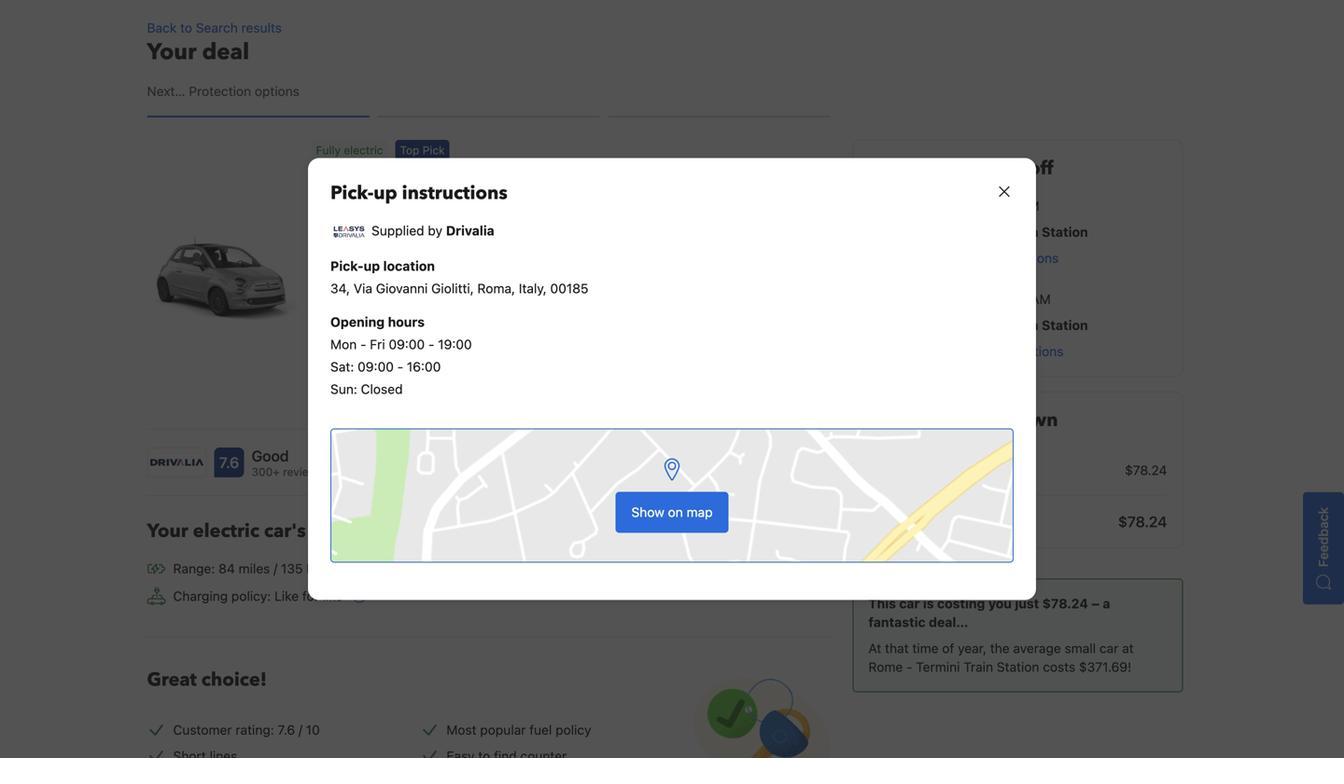 Task type: locate. For each thing, give the bounding box(es) containing it.
range: 84 miles / 135 km
[[173, 562, 325, 577]]

1 vertical spatial 10:00
[[993, 292, 1027, 307]]

1 horizontal spatial /
[[299, 723, 302, 738]]

deal…
[[929, 615, 968, 630]]

10:00 for 22
[[982, 198, 1016, 214]]

25
[[967, 292, 983, 307]]

back to search results your deal
[[147, 20, 282, 68]]

opening
[[330, 315, 385, 330]]

view inside view drop-off instructions button
[[906, 344, 935, 359]]

pick- up 34,
[[330, 259, 364, 274]]

price
[[904, 408, 949, 434]]

/ left 10
[[299, 723, 302, 738]]

view for view pick-up instructions
[[906, 251, 935, 266]]

rome - termini train station up view pick-up instructions
[[906, 225, 1088, 240]]

instructions inside 'dialog'
[[402, 181, 508, 206]]

supplied by drivalia image
[[148, 449, 206, 477]]

1 large bag
[[334, 254, 404, 270]]

by
[[428, 223, 442, 238]]

view down mon,
[[906, 344, 935, 359]]

rome - termini train station up the view drop-off instructions
[[906, 318, 1088, 333]]

or
[[452, 187, 463, 200]]

your electric car's battery
[[147, 519, 376, 545]]

instructions up drivalia
[[402, 181, 508, 206]]

price left 3
[[868, 513, 904, 531]]

unlimited
[[334, 282, 391, 297]]

0 horizontal spatial electric
[[193, 519, 259, 545]]

just
[[1015, 596, 1039, 612]]

electric
[[344, 144, 383, 157], [193, 519, 259, 545]]

pick-up instructions
[[330, 181, 508, 206]]

train down mileage
[[406, 315, 436, 331]]

0 vertical spatial car
[[868, 408, 899, 434]]

view left the pick-
[[906, 251, 935, 266]]

1 vertical spatial /
[[299, 723, 302, 738]]

up left "bag"
[[364, 259, 380, 274]]

- inside rome - termini train station train station
[[349, 315, 355, 331]]

1 horizontal spatial of
[[942, 641, 954, 657]]

1 your from the top
[[147, 37, 196, 68]]

pick-
[[868, 156, 912, 182], [330, 181, 374, 206], [330, 259, 364, 274]]

you
[[988, 596, 1012, 612]]

station down the
[[997, 660, 1039, 675]]

1 vertical spatial of
[[942, 641, 954, 657]]

at
[[1122, 641, 1134, 657]]

–
[[1091, 596, 1100, 612]]

termini up fri
[[359, 315, 403, 331]]

popular
[[480, 723, 526, 738]]

1 vertical spatial view
[[906, 344, 935, 359]]

of left snow
[[514, 381, 526, 397]]

/ left 135
[[274, 562, 277, 577]]

- down that
[[906, 660, 912, 675]]

fast charging time: 24 mins
[[446, 562, 613, 577]]

0 vertical spatial car
[[899, 596, 920, 612]]

1 vertical spatial am
[[1031, 292, 1051, 307]]

·
[[975, 198, 979, 214], [986, 292, 990, 307]]

up left and
[[912, 156, 935, 182]]

station up the view drop-off instructions
[[1042, 318, 1088, 333]]

- up mon
[[349, 315, 355, 331]]

500e
[[421, 187, 449, 200]]

0 horizontal spatial ·
[[975, 198, 979, 214]]

price
[[361, 381, 391, 397], [868, 513, 904, 531]]

back to search results link
[[147, 19, 830, 37]]

0 vertical spatial for
[[908, 513, 927, 531]]

for left 3
[[908, 513, 927, 531]]

similar
[[466, 187, 500, 200]]

great choice!
[[147, 668, 267, 694]]

drop- right and
[[979, 156, 1029, 182]]

map
[[687, 505, 713, 520]]

3
[[931, 513, 940, 531]]

0 horizontal spatial for
[[302, 589, 319, 604]]

0 vertical spatial electric
[[344, 144, 383, 157]]

0 vertical spatial your
[[147, 37, 196, 68]]

0 vertical spatial drop-
[[979, 156, 1029, 182]]

rome up mon
[[311, 315, 346, 331]]

view inside view pick-up instructions button
[[906, 251, 935, 266]]

135
[[281, 562, 303, 577]]

rome inside at that time of year, the average small car at rome - termini train station costs $371.69!
[[868, 660, 903, 675]]

1 vertical spatial $78.24
[[1118, 513, 1167, 531]]

0 vertical spatial ·
[[975, 198, 979, 214]]

· right 22
[[975, 198, 979, 214]]

rental
[[476, 381, 510, 397]]

drop- down the 25
[[938, 344, 972, 359]]

fri, dec 22 · 10:00 am
[[906, 198, 1039, 214]]

your down "back"
[[147, 37, 196, 68]]

electric for fully
[[344, 144, 383, 157]]

important info button
[[717, 454, 830, 472]]

rome - termini train station for up
[[906, 225, 1088, 240]]

$78.24 for car hire charge
[[1125, 463, 1167, 478]]

termini down time
[[916, 660, 960, 675]]

instructions down mon, dec 25 · 10:00 am
[[993, 344, 1064, 359]]

· right the 25
[[986, 292, 990, 307]]

important
[[743, 455, 804, 471]]

1 vertical spatial price
[[868, 513, 904, 531]]

that
[[885, 641, 909, 657]]

off down mon, dec 25 · 10:00 am
[[972, 344, 989, 359]]

0 vertical spatial 10:00
[[982, 198, 1016, 214]]

pick- up fri,
[[868, 156, 912, 182]]

rome down mon,
[[906, 318, 942, 333]]

0 vertical spatial dec
[[928, 198, 952, 214]]

info
[[807, 455, 830, 471]]

pick- inside pick-up location 34, via giovanni giolitti, roma, italy, 00185
[[330, 259, 364, 274]]

next page is protection options note
[[147, 82, 830, 101]]

deal
[[202, 37, 249, 68]]

0 horizontal spatial car
[[899, 596, 920, 612]]

train down year,
[[964, 660, 993, 675]]

09:00
[[389, 337, 425, 352], [358, 359, 394, 375]]

$78.24
[[1125, 463, 1167, 478], [1118, 513, 1167, 531], [1042, 596, 1088, 612]]

off up fri, dec 22 · 10:00 am
[[1029, 156, 1053, 182]]

rome inside rome - termini train station train station
[[311, 315, 346, 331]]

1 vertical spatial dec
[[939, 292, 963, 307]]

0 horizontal spatial off
[[972, 344, 989, 359]]

1 car from the top
[[868, 408, 899, 434]]

dec left 22
[[928, 198, 952, 214]]

station inside at that time of year, the average small car at rome - termini train station costs $371.69!
[[997, 660, 1039, 675]]

0 horizontal spatial price
[[361, 381, 391, 397]]

view
[[906, 251, 935, 266], [906, 344, 935, 359]]

termini inside rome - termini train station train station
[[359, 315, 403, 331]]

2 vertical spatial instructions
[[993, 344, 1064, 359]]

up up mon, dec 25 · 10:00 am
[[969, 251, 984, 266]]

price includes free rental of snow chains
[[361, 381, 607, 397]]

train
[[1006, 225, 1038, 240], [406, 315, 436, 331], [1006, 318, 1038, 333], [311, 334, 337, 347], [964, 660, 993, 675]]

car inside at that time of year, the average small car at rome - termini train station costs $371.69!
[[1099, 641, 1119, 657]]

0 horizontal spatial drop-
[[938, 344, 972, 359]]

0 vertical spatial view
[[906, 251, 935, 266]]

0 vertical spatial $78.24
[[1125, 463, 1167, 478]]

of
[[514, 381, 526, 397], [942, 641, 954, 657]]

miles
[[239, 562, 270, 577]]

train up sat:
[[311, 334, 337, 347]]

0 vertical spatial /
[[274, 562, 277, 577]]

hours
[[388, 315, 425, 330]]

09:00 down fri
[[358, 359, 394, 375]]

show
[[631, 505, 664, 520]]

for
[[908, 513, 927, 531], [302, 589, 319, 604]]

up for pick-up location 34, via giovanni giolitti, roma, italy, 00185
[[364, 259, 380, 274]]

10:00 right the 25
[[993, 292, 1027, 307]]

and
[[940, 156, 974, 182]]

1 vertical spatial electric
[[193, 519, 259, 545]]

am right 22
[[1020, 198, 1039, 214]]

1 horizontal spatial off
[[1029, 156, 1053, 182]]

pick- for pick-up and drop-off
[[868, 156, 912, 182]]

dec left the 25
[[939, 292, 963, 307]]

- up the pick-
[[945, 225, 952, 240]]

pick-up and drop-off
[[868, 156, 1053, 182]]

2 vertical spatial $78.24
[[1042, 596, 1088, 612]]

your
[[147, 37, 196, 68], [147, 519, 188, 545]]

charging
[[475, 562, 528, 577]]

up for pick-up and drop-off
[[912, 156, 935, 182]]

termini
[[955, 225, 1003, 240], [359, 315, 403, 331], [955, 318, 1003, 333], [916, 660, 960, 675]]

0 vertical spatial off
[[1029, 156, 1053, 182]]

1 view from the top
[[906, 251, 935, 266]]

car left the price
[[868, 408, 899, 434]]

for left like
[[302, 589, 319, 604]]

1 horizontal spatial price
[[868, 513, 904, 531]]

year,
[[958, 641, 987, 657]]

1 vertical spatial rome - termini train station
[[906, 318, 1088, 333]]

customer
[[173, 723, 232, 738]]

fri,
[[906, 198, 925, 214]]

4 seats
[[334, 228, 378, 243]]

0 vertical spatial rome - termini train station
[[906, 225, 1088, 240]]

price for price for 3 days:
[[868, 513, 904, 531]]

drivalia
[[446, 223, 494, 238]]

product card group
[[147, 140, 830, 481]]

$78.24 for price for 3 days:
[[1118, 513, 1167, 531]]

instructions for fri, dec 22 · 10:00 am
[[988, 251, 1059, 266]]

1 vertical spatial drop-
[[938, 344, 972, 359]]

1 vertical spatial instructions
[[988, 251, 1059, 266]]

car left hire
[[868, 463, 890, 478]]

view drop-off instructions
[[906, 344, 1064, 359]]

1 vertical spatial your
[[147, 519, 188, 545]]

train up the view drop-off instructions
[[1006, 318, 1038, 333]]

car
[[868, 408, 899, 434], [868, 463, 890, 478]]

small
[[1065, 641, 1096, 657]]

instructions up mon, dec 25 · 10:00 am
[[988, 251, 1059, 266]]

0 horizontal spatial /
[[274, 562, 277, 577]]

- inside at that time of year, the average small car at rome - termini train station costs $371.69!
[[906, 660, 912, 675]]

0 vertical spatial instructions
[[402, 181, 508, 206]]

2 car from the top
[[868, 463, 890, 478]]

km
[[306, 562, 325, 577]]

rome down at
[[868, 660, 903, 675]]

0 vertical spatial of
[[514, 381, 526, 397]]

rome - termini train station
[[906, 225, 1088, 240], [906, 318, 1088, 333]]

10:00
[[982, 198, 1016, 214], [993, 292, 1027, 307]]

your up range:
[[147, 519, 188, 545]]

1 vertical spatial car
[[868, 463, 890, 478]]

1 vertical spatial off
[[972, 344, 989, 359]]

car left at on the right bottom of page
[[1099, 641, 1119, 657]]

electric right fully on the left of the page
[[344, 144, 383, 157]]

0 vertical spatial price
[[361, 381, 391, 397]]

at that time of year, the average small car at rome - termini train station costs $371.69!
[[868, 641, 1134, 675]]

feedback
[[1316, 507, 1331, 568]]

1 horizontal spatial electric
[[344, 144, 383, 157]]

electric for your
[[193, 519, 259, 545]]

1 vertical spatial for
[[302, 589, 319, 604]]

electric up 84
[[193, 519, 259, 545]]

show on map
[[631, 505, 713, 520]]

up inside pick-up location 34, via giovanni giolitti, roma, italy, 00185
[[364, 259, 380, 274]]

car's
[[264, 519, 306, 545]]

84
[[219, 562, 235, 577]]

mileage
[[394, 282, 442, 297]]

up
[[912, 156, 935, 182], [374, 181, 397, 206], [969, 251, 984, 266], [364, 259, 380, 274]]

0 vertical spatial am
[[1020, 198, 1039, 214]]

1 horizontal spatial car
[[1099, 641, 1119, 657]]

average
[[1013, 641, 1061, 657]]

rome down fri,
[[906, 225, 942, 240]]

termini down mon, dec 25 · 10:00 am
[[955, 318, 1003, 333]]

breakdown
[[954, 408, 1058, 434]]

charging policy: like for like
[[173, 589, 343, 604]]

2 view from the top
[[906, 344, 935, 359]]

car left 'is'
[[899, 596, 920, 612]]

1 rome - termini train station from the top
[[906, 225, 1088, 240]]

economy fiat 500e or similar
[[311, 176, 500, 201]]

pick- up the drivalia icon
[[330, 181, 374, 206]]

rating:
[[235, 723, 274, 738]]

am right the 25
[[1031, 292, 1051, 307]]

closed
[[361, 382, 403, 397]]

car price breakdown
[[868, 408, 1058, 434]]

2 rome - termini train station from the top
[[906, 318, 1088, 333]]

up left fiat
[[374, 181, 397, 206]]

10:00 right 22
[[982, 198, 1016, 214]]

1 vertical spatial ·
[[986, 292, 990, 307]]

1 vertical spatial car
[[1099, 641, 1119, 657]]

0 horizontal spatial of
[[514, 381, 526, 397]]

1 horizontal spatial ·
[[986, 292, 990, 307]]

of right time
[[942, 641, 954, 657]]

electric inside product card group
[[344, 144, 383, 157]]

price inside product card group
[[361, 381, 391, 397]]

car for car price breakdown
[[868, 408, 899, 434]]

price right the sun:
[[361, 381, 391, 397]]

charging
[[173, 589, 228, 604]]

1 horizontal spatial for
[[908, 513, 927, 531]]

09:00 down "hours"
[[389, 337, 425, 352]]



Task type: describe. For each thing, give the bounding box(es) containing it.
policy:
[[231, 589, 271, 604]]

show on map button
[[330, 429, 1014, 563]]

train inside at that time of year, the average small car at rome - termini train station costs $371.69!
[[964, 660, 993, 675]]

price for price includes free rental of snow chains
[[361, 381, 391, 397]]

$78.24 inside this car is costing you just $78.24 – a fantastic deal…
[[1042, 596, 1088, 612]]

34,
[[330, 281, 350, 296]]

protection
[[189, 84, 251, 99]]

policy
[[556, 723, 591, 738]]

10:00 for 25
[[993, 292, 1027, 307]]

battery
[[311, 519, 376, 545]]

mins
[[584, 562, 613, 577]]

great
[[147, 668, 197, 694]]

your inside the back to search results your deal
[[147, 37, 196, 68]]

free
[[449, 381, 473, 397]]

view pick-up instructions button
[[906, 249, 1059, 268]]

sat:
[[330, 359, 354, 375]]

back
[[147, 20, 177, 35]]

4
[[334, 228, 342, 243]]

station down opening
[[340, 334, 378, 347]]

car for car hire charge
[[868, 463, 890, 478]]

this car is costing you just $78.24 – a fantastic deal…
[[868, 596, 1110, 630]]

fuel
[[529, 723, 552, 738]]

am for mon, dec 25 · 10:00 am
[[1031, 292, 1051, 307]]

0 vertical spatial 09:00
[[389, 337, 425, 352]]

top pick
[[400, 144, 445, 157]]

1 horizontal spatial drop-
[[979, 156, 1029, 182]]

- left fri
[[360, 337, 366, 352]]

termini up view pick-up instructions
[[955, 225, 1003, 240]]

10
[[306, 723, 320, 738]]

to
[[180, 20, 192, 35]]

bag
[[381, 254, 404, 270]]

pick- for pick-up instructions
[[330, 181, 374, 206]]

train up view pick-up instructions
[[1006, 225, 1038, 240]]

view drop-off instructions button
[[906, 343, 1064, 361]]

$371.69!
[[1079, 660, 1132, 675]]

location
[[383, 259, 435, 274]]

- down mon, dec 25 · 10:00 am
[[945, 318, 952, 333]]

charge
[[919, 463, 961, 478]]

dec for 22
[[928, 198, 952, 214]]

time:
[[531, 562, 561, 577]]

up for pick-up instructions
[[374, 181, 397, 206]]

dec for 25
[[939, 292, 963, 307]]

pick-
[[938, 251, 969, 266]]

mon,
[[906, 292, 936, 307]]

/ for electric
[[274, 562, 277, 577]]

giolitti,
[[431, 281, 474, 296]]

includes
[[395, 381, 445, 397]]

fully electric
[[316, 144, 383, 157]]

station up view pick-up instructions
[[1042, 225, 1088, 240]]

instructions for mon, dec 25 · 10:00 am
[[993, 344, 1064, 359]]

top
[[400, 144, 419, 157]]

fiat
[[399, 187, 418, 200]]

fantastic
[[868, 615, 926, 630]]

price for 3 days:
[[868, 513, 981, 531]]

on
[[668, 505, 683, 520]]

snow
[[530, 381, 563, 397]]

off inside button
[[972, 344, 989, 359]]

rome - termini train station for off
[[906, 318, 1088, 333]]

view pick-up instructions
[[906, 251, 1059, 266]]

mon
[[330, 337, 357, 352]]

supplied
[[371, 223, 424, 238]]

drop- inside button
[[938, 344, 972, 359]]

of inside at that time of year, the average small car at rome - termini train station costs $371.69!
[[942, 641, 954, 657]]

· for 22
[[975, 198, 979, 214]]

like
[[323, 589, 343, 604]]

· for 25
[[986, 292, 990, 307]]

fast
[[446, 562, 472, 577]]

most
[[446, 723, 477, 738]]

rome - termini train station train station
[[311, 315, 482, 347]]

drivalia image
[[332, 224, 366, 240]]

view for view drop-off instructions
[[906, 344, 935, 359]]

time
[[912, 641, 939, 657]]

pick
[[423, 144, 445, 157]]

options
[[255, 84, 300, 99]]

22
[[956, 198, 971, 214]]

/ for choice!
[[299, 723, 302, 738]]

station up 19:00
[[439, 315, 482, 331]]

chains
[[566, 381, 607, 397]]

italy,
[[519, 281, 547, 296]]

up inside button
[[969, 251, 984, 266]]

at
[[868, 641, 881, 657]]

car inside this car is costing you just $78.24 – a fantastic deal…
[[899, 596, 920, 612]]

hire
[[893, 463, 916, 478]]

opening hours mon - fri 09:00 - 19:00 sat: 09:00 - 16:00 sun: closed
[[330, 315, 472, 397]]

of inside product card group
[[514, 381, 526, 397]]

pick-up location 34, via giovanni giolitti, roma, italy, 00185
[[330, 259, 588, 296]]

giovanni
[[376, 281, 428, 296]]

- left the 16:00
[[397, 359, 403, 375]]

00185
[[550, 281, 588, 296]]

next… protection options
[[147, 84, 300, 99]]

feedback button
[[1303, 492, 1344, 605]]

days:
[[944, 513, 981, 531]]

am for fri, dec 22 · 10:00 am
[[1020, 198, 1039, 214]]

2 your from the top
[[147, 519, 188, 545]]

unlimited mileage
[[334, 282, 442, 297]]

results
[[241, 20, 282, 35]]

search
[[196, 20, 238, 35]]

costing
[[937, 596, 985, 612]]

- left 19:00
[[428, 337, 434, 352]]

24
[[565, 562, 581, 577]]

mon, dec 25 · 10:00 am
[[906, 292, 1051, 307]]

pick-up instructions dialog
[[286, 136, 1058, 623]]

1 vertical spatial 09:00
[[358, 359, 394, 375]]

7.6
[[278, 723, 295, 738]]

car hire charge
[[868, 463, 961, 478]]

costs
[[1043, 660, 1075, 675]]

is
[[923, 596, 934, 612]]

economy
[[311, 176, 395, 201]]

termini inside at that time of year, the average small car at rome - termini train station costs $371.69!
[[916, 660, 960, 675]]

roma,
[[477, 281, 515, 296]]

via
[[354, 281, 372, 296]]

large
[[343, 254, 377, 270]]



Task type: vqa. For each thing, say whether or not it's contained in the screenshot.
"Great choice!"
yes



